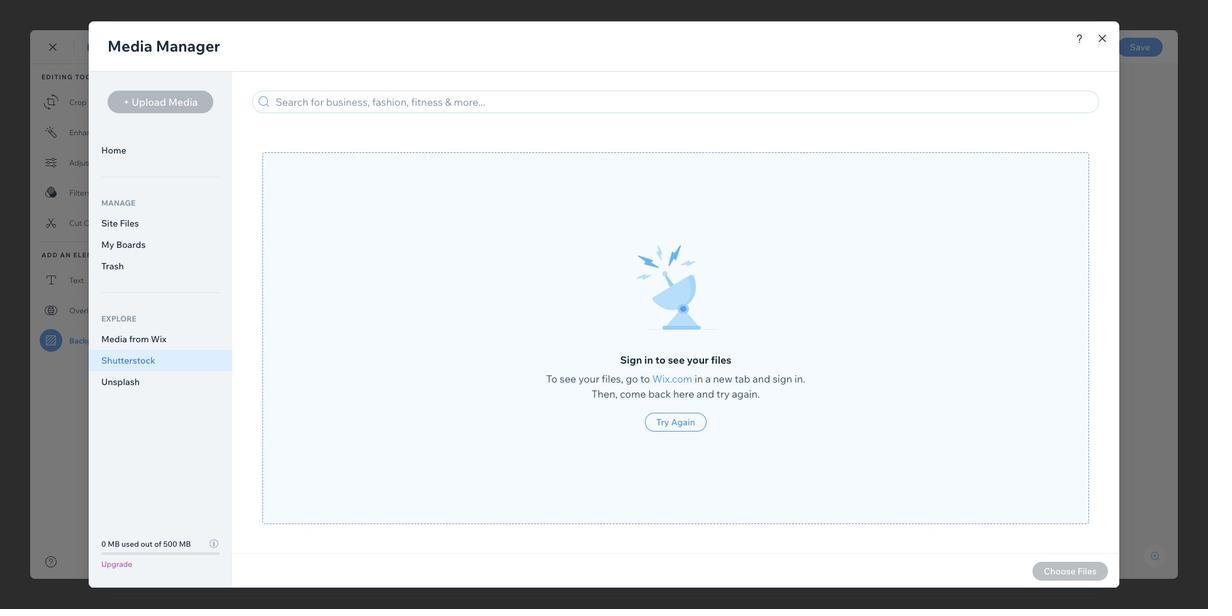 Task type: vqa. For each thing, say whether or not it's contained in the screenshot.
checkbox
no



Task type: describe. For each thing, give the bounding box(es) containing it.
my site
[[62, 9, 94, 21]]

tags
[[20, 319, 36, 329]]

hire a professional
[[228, 9, 304, 21]]

test test test test testx
[[395, 581, 489, 596]]

2 test from the left
[[433, 581, 448, 596]]

preview button
[[1048, 42, 1080, 54]]

upgrade
[[325, 10, 356, 20]]

help
[[183, 9, 202, 21]]

upgrade button
[[317, 8, 364, 23]]

paragraph
[[404, 76, 446, 87]]

monetize button
[[12, 344, 44, 382]]

settings button
[[13, 132, 43, 170]]

publish
[[1117, 42, 1148, 53]]

3 test from the left
[[451, 581, 466, 596]]

settings
[[13, 161, 43, 170]]

test
[[395, 581, 411, 596]]

back
[[30, 42, 50, 53]]

notes button
[[1133, 74, 1184, 91]]

categories
[[9, 266, 47, 276]]

testx
[[470, 581, 489, 596]]

translate button
[[12, 397, 44, 434]]

categories button
[[9, 238, 47, 276]]

preview
[[1048, 42, 1080, 54]]

paragraph button
[[401, 72, 459, 90]]



Task type: locate. For each thing, give the bounding box(es) containing it.
hire a professional link
[[220, 0, 311, 30]]

site
[[77, 9, 94, 21]]

0 horizontal spatial test
[[415, 581, 429, 596]]

2 horizontal spatial test
[[451, 581, 466, 596]]

add button
[[17, 79, 39, 117]]

my
[[62, 9, 75, 21]]

monetize
[[12, 372, 44, 382]]

seo button
[[17, 185, 39, 223]]

back button
[[15, 42, 50, 53]]

menu containing add
[[0, 72, 56, 442]]

Search for tools, apps, help & more... field
[[745, 6, 1036, 24]]

translate
[[12, 425, 44, 434]]

1 horizontal spatial test
[[433, 581, 448, 596]]

hire
[[228, 9, 245, 21]]

help button
[[175, 0, 220, 30]]

Add a Catchy Title text field
[[395, 116, 847, 140]]

publish button
[[1099, 37, 1166, 57]]

marble te image
[[395, 206, 861, 526]]

seo
[[20, 213, 36, 223]]

test
[[415, 581, 429, 596], [433, 581, 448, 596], [451, 581, 466, 596]]

add
[[21, 108, 35, 117]]

notes
[[1156, 77, 1181, 88]]

a
[[247, 9, 252, 21]]

professional
[[254, 9, 304, 21]]

explore
[[126, 9, 157, 21]]

menu
[[0, 72, 56, 442]]

1 test from the left
[[415, 581, 429, 596]]

tags button
[[17, 291, 39, 329]]



